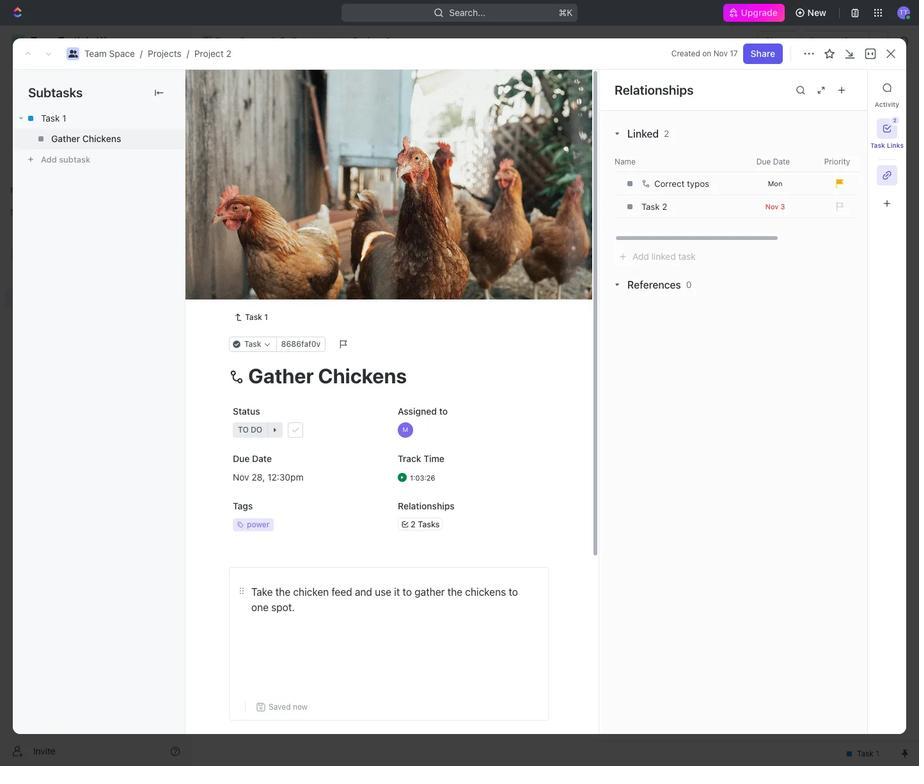 Task type: locate. For each thing, give the bounding box(es) containing it.
add task button
[[819, 77, 874, 98], [328, 178, 383, 193], [252, 265, 301, 280]]

team
[[215, 35, 237, 46], [84, 48, 107, 59]]

nov left 17
[[714, 49, 728, 58]]

0 horizontal spatial task 1 link
[[13, 108, 185, 129]]

due date
[[757, 156, 791, 166]]

/
[[271, 35, 274, 46], [332, 35, 335, 46], [140, 48, 143, 59], [187, 48, 189, 59]]

1 vertical spatial add task button
[[328, 178, 383, 193]]

nov
[[714, 49, 728, 58], [766, 202, 779, 210], [233, 471, 249, 482]]

1 vertical spatial space
[[109, 48, 135, 59]]

activity
[[875, 100, 900, 108]]

0 vertical spatial team
[[215, 35, 237, 46]]

date
[[774, 156, 791, 166]]

0 vertical spatial project 2
[[353, 35, 391, 46]]

0 vertical spatial to do
[[237, 303, 262, 312]]

1 horizontal spatial due
[[757, 156, 771, 166]]

0 horizontal spatial projects
[[148, 48, 182, 59]]

0 vertical spatial task 1 link
[[13, 108, 185, 129]]

1 vertical spatial user group image
[[13, 251, 23, 259]]

2 inside 'button'
[[894, 117, 897, 124]]

home link
[[5, 62, 186, 83]]

2 horizontal spatial add task
[[827, 82, 866, 93]]

add left linked
[[633, 251, 649, 262]]

relationships
[[615, 82, 694, 97], [398, 501, 455, 511]]

add inside the task sidebar content section
[[633, 251, 649, 262]]

task button
[[229, 337, 277, 352]]

0 vertical spatial 1 button
[[286, 221, 304, 234]]

task inside task dropdown button
[[244, 339, 261, 349]]

0 horizontal spatial the
[[276, 586, 291, 598]]

‎task 2 link
[[639, 196, 740, 218]]

nov left 3
[[766, 202, 779, 210]]

project
[[353, 35, 383, 46], [195, 48, 224, 59], [222, 76, 280, 97]]

share down upgrade
[[765, 35, 790, 46]]

0 horizontal spatial due
[[233, 453, 250, 464]]

share button right 17
[[743, 44, 783, 64]]

1 vertical spatial projects
[[148, 48, 182, 59]]

1 horizontal spatial project 2 link
[[337, 33, 394, 49]]

0 horizontal spatial space
[[109, 48, 135, 59]]

1 vertical spatial to do
[[238, 425, 262, 435]]

due for due date
[[757, 156, 771, 166]]

add task down the task 2
[[258, 267, 296, 278]]

to
[[237, 303, 248, 312], [439, 406, 448, 417], [238, 425, 249, 435], [403, 586, 412, 598], [509, 586, 518, 598]]

to do
[[237, 303, 262, 312], [238, 425, 262, 435]]

0 horizontal spatial team
[[84, 48, 107, 59]]

task 1 link
[[13, 108, 185, 129], [229, 310, 273, 325]]

space for team space
[[240, 35, 266, 46]]

1 horizontal spatial user group image
[[203, 38, 211, 44]]

on
[[703, 49, 712, 58]]

0 vertical spatial space
[[240, 35, 266, 46]]

to do up task dropdown button
[[237, 303, 262, 312]]

0 vertical spatial share
[[765, 35, 790, 46]]

0 vertical spatial add task
[[827, 82, 866, 93]]

Search tasks... text field
[[760, 145, 888, 164]]

Edit task name text field
[[229, 364, 549, 388]]

change cover
[[482, 278, 541, 289]]

task 1 up task dropdown button
[[245, 312, 268, 322]]

⌘k
[[559, 7, 573, 18]]

0 vertical spatial due
[[757, 156, 771, 166]]

correct typos
[[655, 179, 710, 189]]

1 vertical spatial task 1
[[258, 222, 284, 233]]

projects
[[292, 35, 326, 46], [148, 48, 182, 59]]

do down status
[[251, 425, 262, 435]]

8686faf0v button
[[276, 337, 326, 352]]

task sidebar navigation tab list
[[871, 77, 904, 214]]

1
[[62, 113, 66, 124], [280, 222, 284, 233], [299, 223, 302, 232], [300, 245, 304, 255], [264, 312, 268, 322]]

1 horizontal spatial project 2
[[353, 35, 391, 46]]

add task button down the task 2
[[252, 265, 301, 280]]

‎task 2
[[642, 202, 668, 212]]

nov for nov 28 , 12:30 pm
[[233, 471, 249, 482]]

1 horizontal spatial relationships
[[615, 82, 694, 97]]

2 vertical spatial nov
[[233, 471, 249, 482]]

1 horizontal spatial add task button
[[328, 178, 383, 193]]

0 horizontal spatial add task
[[258, 267, 296, 278]]

add task down "automations" button
[[827, 82, 866, 93]]

dashboards
[[31, 132, 80, 143]]

0 horizontal spatial user group image
[[13, 251, 23, 259]]

team space
[[215, 35, 266, 46]]

2 horizontal spatial nov
[[766, 202, 779, 210]]

share
[[765, 35, 790, 46], [751, 48, 776, 59]]

upgrade
[[742, 7, 779, 18]]

0 horizontal spatial relationships
[[398, 501, 455, 511]]

2 inside the linked 2
[[664, 128, 670, 139]]

1 horizontal spatial task 1 link
[[229, 310, 273, 325]]

task inside task sidebar navigation tab list
[[871, 141, 886, 149]]

due left the date
[[233, 453, 250, 464]]

1 button down progress in the top of the page
[[286, 221, 304, 234]]

take
[[252, 586, 273, 598]]

gather chickens link
[[13, 129, 185, 149]]

gantt
[[435, 118, 458, 129]]

1 button right the task 2
[[288, 244, 305, 257]]

add down the task 2
[[258, 267, 274, 278]]

relationships up the linked 2
[[615, 82, 694, 97]]

add task button down calendar link
[[328, 178, 383, 193]]

reposition button
[[414, 274, 475, 294]]

team space / projects / project 2
[[84, 48, 232, 59]]

to down status
[[238, 425, 249, 435]]

1 vertical spatial due
[[233, 453, 250, 464]]

add task down calendar
[[344, 180, 378, 190]]

due left date
[[757, 156, 771, 166]]

task 1 link up task dropdown button
[[229, 310, 273, 325]]

list link
[[285, 115, 303, 133]]

1 vertical spatial add task
[[344, 180, 378, 190]]

set priority element
[[830, 197, 849, 216]]

user group image down spaces
[[13, 251, 23, 259]]

tree
[[5, 223, 186, 396]]

1 vertical spatial share
[[751, 48, 776, 59]]

the up spot. in the bottom left of the page
[[276, 586, 291, 598]]

task
[[846, 82, 866, 93], [41, 113, 60, 124], [871, 141, 886, 149], [361, 180, 378, 190], [258, 222, 277, 233], [258, 245, 277, 256], [277, 267, 296, 278], [245, 312, 262, 322], [244, 339, 261, 349]]

invite
[[33, 745, 56, 756]]

2 vertical spatial add task
[[258, 267, 296, 278]]

0 horizontal spatial project 2
[[222, 76, 298, 97]]

user group image
[[203, 38, 211, 44], [13, 251, 23, 259]]

2 horizontal spatial add task button
[[819, 77, 874, 98]]

1 vertical spatial nov
[[766, 202, 779, 210]]

task 1 link up chickens
[[13, 108, 185, 129]]

in
[[237, 180, 245, 190]]

feed
[[332, 586, 352, 598]]

tt
[[900, 8, 908, 16]]

8686faf0v
[[281, 339, 321, 349]]

1 horizontal spatial the
[[448, 586, 463, 598]]

0 horizontal spatial nov
[[233, 471, 249, 482]]

project 2
[[353, 35, 391, 46], [222, 76, 298, 97]]

nov inside dropdown button
[[766, 202, 779, 210]]

1 horizontal spatial projects
[[292, 35, 326, 46]]

home
[[31, 67, 55, 77]]

0 horizontal spatial add task button
[[252, 265, 301, 280]]

subtask
[[59, 154, 90, 164]]

2 vertical spatial project
[[222, 76, 280, 97]]

nov left 28
[[233, 471, 249, 482]]

1 horizontal spatial add task
[[344, 180, 378, 190]]

priority button
[[807, 156, 871, 167]]

2 tasks
[[411, 519, 440, 529]]

1 horizontal spatial space
[[240, 35, 266, 46]]

do inside to do 'dropdown button'
[[251, 425, 262, 435]]

team for team space / projects / project 2
[[84, 48, 107, 59]]

task 1 up the dashboards on the left
[[41, 113, 66, 124]]

share right 17
[[751, 48, 776, 59]]

2 vertical spatial task 1
[[245, 312, 268, 322]]

created
[[672, 49, 701, 58]]

assigned to
[[398, 406, 448, 417]]

due for due date
[[233, 453, 250, 464]]

to right the assigned
[[439, 406, 448, 417]]

user group image
[[68, 50, 78, 58]]

nov 3
[[766, 202, 785, 210]]

tags power
[[233, 501, 270, 529]]

docs
[[31, 110, 52, 121]]

do
[[250, 303, 262, 312], [251, 425, 262, 435]]

relationships up 2 tasks
[[398, 501, 455, 511]]

1 horizontal spatial team space link
[[199, 33, 269, 49]]

due inside dropdown button
[[757, 156, 771, 166]]

add linked task button
[[619, 251, 696, 262]]

add
[[827, 82, 844, 93], [41, 154, 57, 164], [344, 180, 359, 190], [633, 251, 649, 262], [258, 267, 274, 278]]

1 button
[[286, 221, 304, 234], [288, 244, 305, 257]]

‎task
[[642, 202, 660, 212]]

task links
[[871, 141, 904, 149]]

0 vertical spatial nov
[[714, 49, 728, 58]]

1 horizontal spatial team
[[215, 35, 237, 46]]

use
[[375, 586, 392, 598]]

assigned
[[398, 406, 437, 417]]

date
[[252, 453, 272, 464]]

user group image left team space
[[203, 38, 211, 44]]

to do down status
[[238, 425, 262, 435]]

calendar
[[327, 118, 365, 129]]

1 vertical spatial 1 button
[[288, 244, 305, 257]]

the right gather
[[448, 586, 463, 598]]

team space link
[[199, 33, 269, 49], [84, 48, 135, 59]]

1 vertical spatial do
[[251, 425, 262, 435]]

2 vertical spatial add task button
[[252, 265, 301, 280]]

task 1 up the task 2
[[258, 222, 284, 233]]

add task button down "automations" button
[[819, 77, 874, 98]]

1 vertical spatial team
[[84, 48, 107, 59]]

now
[[293, 702, 308, 712]]

to right it
[[403, 586, 412, 598]]

0 vertical spatial relationships
[[615, 82, 694, 97]]

nov 28 , 12:30 pm
[[233, 471, 304, 482]]

add task
[[827, 82, 866, 93], [344, 180, 378, 190], [258, 267, 296, 278]]

do up task dropdown button
[[250, 303, 262, 312]]



Task type: describe. For each thing, give the bounding box(es) containing it.
subtasks
[[28, 85, 83, 100]]

it
[[394, 586, 400, 598]]

linked 2
[[628, 128, 670, 140]]

search...
[[449, 7, 486, 18]]

0 vertical spatial add task button
[[819, 77, 874, 98]]

references 0
[[628, 279, 692, 291]]

spot.
[[271, 602, 295, 613]]

typos
[[687, 179, 710, 189]]

share for share button under upgrade
[[765, 35, 790, 46]]

correct
[[655, 179, 685, 189]]

28
[[252, 471, 263, 482]]

saved
[[269, 702, 291, 712]]

m
[[403, 426, 409, 434]]

inbox link
[[5, 84, 186, 104]]

chicken
[[293, 586, 329, 598]]

0 horizontal spatial team space link
[[84, 48, 135, 59]]

power button
[[229, 513, 384, 536]]

automations button
[[803, 31, 870, 51]]

0 horizontal spatial projects link
[[148, 48, 182, 59]]

references
[[628, 279, 681, 291]]

docs link
[[5, 106, 186, 126]]

gather
[[51, 133, 80, 144]]

power
[[247, 520, 270, 529]]

gather chickens
[[51, 133, 121, 144]]

0 vertical spatial projects
[[292, 35, 326, 46]]

change cover button
[[475, 274, 548, 294]]

progress
[[247, 180, 289, 190]]

time
[[424, 453, 445, 464]]

to up task dropdown button
[[237, 303, 248, 312]]

nov 3 button
[[744, 202, 808, 211]]

gather
[[415, 586, 445, 598]]

mon button
[[744, 179, 808, 188]]

track
[[398, 453, 422, 464]]

linked
[[628, 128, 659, 140]]

1:03:26
[[410, 473, 436, 482]]

take the chicken feed and use it to gather the chickens to one spot.
[[252, 586, 521, 613]]

3
[[781, 202, 785, 210]]

saved now
[[269, 702, 308, 712]]

1 button for 2
[[288, 244, 305, 257]]

1 horizontal spatial projects link
[[276, 33, 329, 49]]

2 button
[[877, 116, 900, 139]]

0 vertical spatial do
[[250, 303, 262, 312]]

user group image inside "tree"
[[13, 251, 23, 259]]

1 horizontal spatial nov
[[714, 49, 728, 58]]

upgrade link
[[724, 4, 785, 22]]

favorites button
[[5, 183, 49, 198]]

share button down upgrade
[[758, 31, 798, 51]]

2 the from the left
[[448, 586, 463, 598]]

to right chickens
[[509, 586, 518, 598]]

created on nov 17
[[672, 49, 738, 58]]

cover
[[517, 278, 541, 289]]

tags
[[233, 501, 253, 511]]

in progress
[[237, 180, 289, 190]]

priority
[[825, 156, 851, 166]]

1 vertical spatial project
[[195, 48, 224, 59]]

task sidebar content section
[[596, 70, 920, 734]]

status
[[233, 406, 260, 417]]

links
[[887, 141, 904, 149]]

1 vertical spatial relationships
[[398, 501, 455, 511]]

dashboards link
[[5, 127, 186, 148]]

space for team space / projects / project 2
[[109, 48, 135, 59]]

new button
[[790, 3, 835, 23]]

table
[[388, 118, 411, 129]]

1:03:26 button
[[394, 466, 549, 489]]

calendar link
[[324, 115, 365, 133]]

assignees button
[[517, 147, 577, 163]]

board link
[[236, 115, 264, 133]]

tt button
[[894, 3, 915, 23]]

due date button
[[743, 156, 807, 167]]

new
[[808, 7, 827, 18]]

0 vertical spatial task 1
[[41, 113, 66, 124]]

1 button for 1
[[286, 221, 304, 234]]

0 vertical spatial user group image
[[203, 38, 211, 44]]

task 2
[[258, 245, 285, 256]]

1 vertical spatial project 2
[[222, 76, 298, 97]]

table link
[[386, 115, 411, 133]]

1 the from the left
[[276, 586, 291, 598]]

change
[[482, 278, 515, 289]]

add subtask
[[41, 154, 90, 164]]

add down the dashboards on the left
[[41, 154, 57, 164]]

nov for nov 3
[[766, 202, 779, 210]]

favorites
[[10, 186, 44, 195]]

to do button
[[229, 419, 384, 442]]

0 vertical spatial project
[[353, 35, 383, 46]]

share for share button on the right of 17
[[751, 48, 776, 59]]

sidebar navigation
[[0, 26, 191, 766]]

team for team space
[[215, 35, 237, 46]]

to do inside 'dropdown button'
[[238, 425, 262, 435]]

automations
[[810, 35, 863, 46]]

task
[[679, 251, 696, 262]]

pm
[[291, 471, 304, 482]]

and
[[355, 586, 372, 598]]

tree inside sidebar navigation
[[5, 223, 186, 396]]

0 horizontal spatial project 2 link
[[195, 48, 232, 59]]

17
[[730, 49, 738, 58]]

12:30
[[268, 471, 291, 482]]

spaces
[[10, 207, 37, 217]]

add linked task
[[633, 251, 696, 262]]

mon
[[768, 179, 783, 187]]

change cover button
[[475, 274, 548, 294]]

to inside 'dropdown button'
[[238, 425, 249, 435]]

chickens
[[82, 133, 121, 144]]

tasks
[[418, 519, 440, 529]]

0
[[687, 279, 692, 290]]

relationships inside the task sidebar content section
[[615, 82, 694, 97]]

set priority image
[[830, 197, 849, 216]]

add down "automations" button
[[827, 82, 844, 93]]

due date
[[233, 453, 272, 464]]

1 vertical spatial task 1 link
[[229, 310, 273, 325]]

linked
[[652, 251, 676, 262]]

add down calendar link
[[344, 180, 359, 190]]



Task type: vqa. For each thing, say whether or not it's contained in the screenshot.
Reposition
yes



